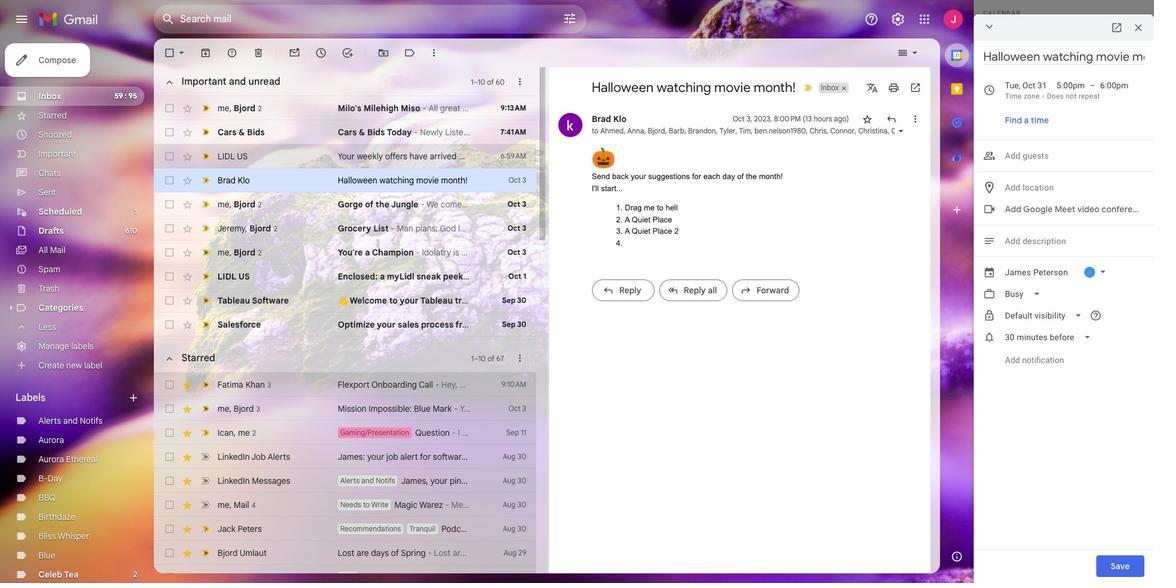 Task type: describe. For each thing, give the bounding box(es) containing it.
settings image
[[891, 12, 906, 26]]

categories link
[[38, 302, 83, 313]]

bjord for milo's milehigh miso -
[[234, 103, 255, 113]]

are
[[357, 548, 369, 559]]

all
[[708, 285, 717, 296]]

lidl us for your weekly offers have arrived
[[218, 151, 248, 162]]

chats link
[[38, 168, 61, 179]]

1 for 1 – 10 of 60
[[471, 77, 474, 86]]

grocery
[[338, 223, 371, 234]]

halloween for halloween watching movie month! -
[[338, 175, 377, 186]]

blue inside labels navigation
[[38, 550, 55, 561]]

your inside 'link'
[[400, 295, 419, 306]]

row containing linkedin job alerts
[[154, 445, 617, 469]]

email
[[582, 476, 603, 486]]

inbox link
[[38, 91, 61, 102]]

7 row from the top
[[154, 241, 536, 265]]

starred button
[[158, 347, 220, 371]]

inbox for the inbox button
[[821, 83, 839, 92]]

cars & bids
[[218, 127, 265, 138]]

your left the pin
[[431, 476, 448, 486]]

aug 29
[[504, 548, 526, 557]]

important and unread button
[[158, 70, 285, 94]]

oct 1
[[509, 272, 526, 281]]

alerts and notifs link
[[38, 415, 103, 426]]

miso
[[401, 103, 420, 114]]

have
[[410, 151, 428, 162]]

labels
[[16, 392, 45, 404]]

compose
[[38, 55, 76, 66]]

to inside the "send back your suggestions for each day of the month! i'll start... drag me to hell a quiet place a quiet place 2"
[[657, 203, 664, 212]]

oct 3 for mark
[[509, 404, 526, 413]]

is
[[464, 476, 470, 486]]

halloween watching movie month!
[[592, 79, 796, 96]]

– for 1 – 10 of 67
[[474, 354, 478, 363]]

ben.nelson1980
[[755, 126, 806, 135]]

month! for halloween watching movie month!
[[754, 79, 796, 96]]

bjord down jack
[[218, 548, 238, 559]]

day
[[48, 473, 62, 484]]

0 vertical spatial brad klo
[[592, 114, 627, 124]]

show details image
[[897, 127, 905, 135]]

gmail image
[[38, 7, 104, 31]]

to right lead
[[497, 319, 505, 330]]

enclosed: a mylidl sneak peek
[[338, 271, 465, 282]]

watching for halloween watching movie month!
[[657, 79, 711, 96]]

onboarding
[[372, 379, 417, 390]]

aug for oranges
[[504, 572, 517, 581]]

halloween watching movie month! -
[[338, 175, 476, 186]]

create new label link
[[38, 360, 102, 371]]

- right today
[[414, 127, 418, 138]]

peters
[[238, 524, 262, 535]]

advanced search options image
[[558, 7, 582, 31]]

- right miso
[[423, 103, 426, 114]]

2 place from the top
[[653, 227, 672, 236]]

blue link
[[38, 550, 55, 561]]

oct 3 for jungle
[[508, 200, 526, 209]]

me for fourth row from the bottom
[[218, 499, 229, 510]]

send back your suggestions for each day of the month! i'll start... drag me to hell a quiet place a quiet place 2
[[592, 172, 783, 236]]

- right list
[[391, 223, 395, 234]]

each
[[704, 172, 721, 181]]

jeremy , bjord 2
[[218, 223, 277, 234]]

bjord for you're a champion -
[[234, 247, 255, 258]]

categories
[[38, 302, 83, 313]]

sneak
[[417, 271, 441, 282]]

bbq
[[38, 492, 56, 503]]

row containing jeremy
[[154, 216, 536, 241]]

10 for 1 – 10 of 60
[[478, 77, 485, 86]]

8 row from the top
[[154, 265, 536, 289]]

not starred image
[[861, 113, 873, 125]]

alerts for alerts and notifs james, your pin is 782820. please confirm your email address
[[340, 476, 360, 485]]

connor
[[831, 126, 855, 135]]

30 for messages
[[518, 476, 526, 485]]

2 inside jeremy , bjord 2
[[274, 224, 277, 233]]

sep 30 for tableau software
[[502, 296, 526, 305]]

optimize your sales process from lead to cash and beyond
[[338, 319, 578, 330]]

halloween for halloween watching movie month!
[[592, 79, 654, 96]]

chats
[[38, 168, 61, 179]]

gorge
[[338, 199, 363, 210]]

celeb
[[38, 569, 62, 580]]

aug for magic warez
[[503, 500, 516, 509]]

peek
[[443, 271, 463, 282]]

drafts link
[[38, 225, 64, 236]]

trial!
[[455, 295, 474, 306]]

starred link
[[38, 110, 67, 121]]

write
[[371, 500, 389, 509]]

me , bjord 2 for you're
[[218, 247, 262, 258]]

cars & bids today -
[[338, 127, 420, 138]]

30 for job
[[518, 452, 526, 461]]

month! inside the "send back your suggestions for each day of the month! i'll start... drag me to hell a quiet place a quiet place 2"
[[759, 172, 783, 181]]

tableau software
[[218, 295, 289, 306]]

16 row from the top
[[154, 493, 536, 517]]

watching for halloween watching movie month! -
[[380, 175, 414, 186]]

important for important "link"
[[38, 149, 76, 159]]

podcasts
[[442, 524, 477, 535]]

- right warez
[[445, 500, 449, 510]]

arrived
[[430, 151, 457, 162]]

us for your weekly offers have arrived
[[237, 151, 248, 162]]

khan
[[246, 379, 265, 390]]

1 quiet from the top
[[632, 215, 651, 224]]

fatima
[[218, 379, 243, 390]]

2 quiet from the top
[[632, 227, 651, 236]]

offers
[[385, 151, 407, 162]]

8:00 pm
[[774, 114, 801, 123]]

28
[[519, 572, 526, 581]]

782820.
[[472, 476, 502, 486]]

brad inside row
[[218, 175, 236, 186]]

question
[[415, 428, 450, 438]]

12 row from the top
[[154, 397, 536, 421]]

ago)
[[834, 114, 849, 123]]

& for cars & bids today -
[[359, 127, 365, 138]]

grocery list -
[[338, 223, 397, 234]]

1 row from the top
[[154, 96, 536, 120]]

sep for salesforce
[[502, 320, 516, 329]]

james,
[[401, 476, 429, 486]]

snooze image
[[315, 47, 327, 59]]

bjord for gorge of the jungle -
[[234, 199, 255, 210]]

🎃 image
[[469, 152, 479, 162]]

needs
[[340, 500, 361, 509]]

halloween watching movie month! main content
[[154, 38, 1154, 583]]

to ahmed , anna , bjord , barb , brandon , tyler , tim , ben.nelson1980 , chris , connor , christina , clark
[[592, 126, 909, 135]]

welcome to your tableau trial! link
[[338, 295, 474, 307]]

milehigh
[[364, 103, 399, 114]]

sent link
[[38, 187, 56, 198]]

1 vertical spatial alerts
[[268, 452, 290, 462]]

starred inside button
[[182, 352, 215, 364]]

me , bjord 2 for milo's
[[218, 103, 262, 113]]

row containing linkedin messages
[[154, 469, 635, 493]]

aurora for aurora ethereal
[[38, 454, 64, 465]]

3,
[[747, 114, 752, 123]]

1 for 1 – 10 of 67
[[471, 354, 474, 363]]

sales
[[398, 319, 419, 330]]

drag
[[625, 203, 642, 212]]

- right question
[[452, 428, 456, 438]]

- right call
[[435, 379, 439, 390]]

to inside 'link'
[[389, 295, 398, 306]]

me right ican at the left bottom of the page
[[238, 427, 250, 438]]

bjord for grocery list -
[[249, 223, 271, 234]]

salesforce
[[218, 319, 261, 330]]

aug 28
[[504, 572, 526, 581]]

2 30 from the top
[[517, 320, 526, 329]]

Search mail text field
[[180, 13, 529, 25]]

aurora link
[[38, 435, 64, 446]]

report spam image
[[226, 47, 238, 59]]

aurora for aurora link at the left of page
[[38, 435, 64, 446]]

manage labels
[[38, 341, 94, 352]]

new
[[66, 360, 82, 371]]

:
[[125, 91, 127, 100]]

starred tab panel
[[154, 337, 635, 583]]

the inside the "send back your suggestions for each day of the month! i'll start... drag me to hell a quiet place a quiet place 2"
[[746, 172, 757, 181]]

3 row from the top
[[154, 144, 536, 168]]

side panel section
[[940, 38, 974, 574]]

main menu image
[[14, 12, 29, 26]]

1 up cash at the left bottom
[[523, 272, 526, 281]]

1 horizontal spatial klo
[[614, 114, 627, 124]]

and for alerts and notifs
[[63, 415, 78, 426]]

row containing jacob simon
[[154, 565, 536, 583]]

me for seventh row
[[218, 247, 229, 258]]

- right the mark
[[454, 403, 458, 414]]

important for important and unread
[[182, 76, 226, 88]]

row containing salesforce
[[154, 313, 578, 337]]

me for 8th row from the bottom
[[218, 403, 229, 414]]

ican , me 2
[[218, 427, 256, 438]]

ican
[[218, 427, 234, 438]]

your left job
[[367, 452, 384, 462]]

notifs for alerts and notifs
[[80, 415, 103, 426]]

brad klo inside important and unread tab panel
[[218, 175, 250, 186]]

1 aug 30 from the top
[[503, 452, 526, 461]]

of for 67
[[488, 354, 495, 363]]

cars for cars & bids today -
[[338, 127, 357, 138]]

job
[[251, 452, 266, 462]]

call
[[419, 379, 433, 390]]

less button
[[0, 317, 144, 337]]

bliss whisper
[[38, 531, 89, 542]]

celeb tea link
[[38, 569, 79, 580]]

from
[[456, 319, 475, 330]]

been
[[566, 452, 585, 462]]

1 – 10 of 67
[[471, 354, 504, 363]]

and for important and unread
[[229, 76, 246, 88]]

blue inside starred tab panel
[[414, 403, 431, 414]]

59 : 95
[[115, 91, 137, 100]]

- up enclosed: a mylidl sneak peek link
[[416, 247, 420, 258]]

to left ahmed at the right of the page
[[592, 126, 599, 135]]

aug 30 for podcasts
[[503, 524, 526, 533]]

alert
[[400, 452, 418, 462]]

- right spring
[[428, 548, 432, 559]]

movie for halloween watching movie month!
[[714, 79, 751, 96]]

jack peters
[[218, 524, 262, 535]]



Task type: vqa. For each thing, say whether or not it's contained in the screenshot.


Task type: locate. For each thing, give the bounding box(es) containing it.
b-day
[[38, 473, 62, 484]]

2 lidl us from the top
[[218, 271, 250, 282]]

create
[[38, 360, 64, 371]]

2 horizontal spatial alerts
[[340, 476, 360, 485]]

1 vertical spatial a
[[625, 227, 630, 236]]

oct 3 for -
[[508, 248, 526, 257]]

jacob
[[218, 572, 241, 583]]

created
[[587, 452, 617, 462]]

cars down important and unread button
[[218, 127, 237, 138]]

0 horizontal spatial important
[[38, 149, 76, 159]]

row up mission
[[154, 373, 536, 397]]

to inside needs to write magic warez -
[[363, 500, 370, 509]]

inbox up hours
[[821, 83, 839, 92]]

2 row from the top
[[154, 120, 536, 144]]

row containing fatima khan
[[154, 373, 536, 397]]

None search field
[[154, 5, 587, 34]]

linkedin job alerts
[[218, 452, 290, 462]]

row up the 'grocery'
[[154, 192, 536, 216]]

bjord down jeremy , bjord 2
[[234, 247, 255, 258]]

month! inside important and unread tab panel
[[441, 175, 468, 186]]

your weekly offers have arrived
[[338, 151, 459, 162]]

1 horizontal spatial halloween
[[592, 79, 654, 96]]

& for cars & bids
[[239, 127, 245, 138]]

9:13 am
[[501, 103, 526, 112]]

aug 30 down sep 11
[[503, 452, 526, 461]]

1 lidl from the top
[[218, 151, 235, 162]]

1 vertical spatial place
[[653, 227, 672, 236]]

row down cars & bids today -
[[154, 144, 536, 168]]

1 horizontal spatial movie
[[714, 79, 751, 96]]

notifs down the labels heading
[[80, 415, 103, 426]]

linkedin up 'me , mail 4'
[[218, 476, 250, 486]]

bids for cars & bids today -
[[367, 127, 385, 138]]

lidl down cars & bids
[[218, 151, 235, 162]]

3 me , bjord 2 from the top
[[218, 247, 262, 258]]

14 row from the top
[[154, 445, 617, 469]]

james: your job alert for software engineer in east asia has been created link
[[338, 451, 617, 463]]

important inside labels navigation
[[38, 149, 76, 159]]

row containing ican
[[154, 421, 536, 445]]

bjord up cars & bids
[[234, 103, 255, 113]]

your left sales
[[377, 319, 396, 330]]

0 horizontal spatial inbox
[[38, 91, 61, 102]]

10 inside important and unread tab panel
[[478, 77, 485, 86]]

3 inside me , bjord 3
[[256, 404, 260, 413]]

chris
[[810, 126, 827, 135]]

aug 30 down please
[[503, 500, 526, 509]]

alerts for alerts and notifs
[[38, 415, 61, 426]]

sep for tableau software
[[502, 296, 516, 305]]

for for suggestions
[[692, 172, 701, 181]]

mission impossible: blue mark -
[[338, 403, 460, 414]]

1 vertical spatial 10
[[478, 354, 486, 363]]

aug for james, your pin is 782820. please confirm your email address
[[503, 476, 516, 485]]

me up jeremy
[[218, 199, 229, 210]]

row down lost at the left of page
[[154, 565, 536, 583]]

halloween inside row
[[338, 175, 377, 186]]

30 for software
[[517, 296, 526, 305]]

pin
[[450, 476, 462, 486]]

i'll
[[592, 184, 599, 193]]

1 horizontal spatial important
[[182, 76, 226, 88]]

christina
[[859, 126, 888, 135]]

row containing brad klo
[[154, 168, 536, 192]]

0 horizontal spatial starred
[[38, 110, 67, 121]]

brad klo up ahmed at the right of the page
[[592, 114, 627, 124]]

13 row from the top
[[154, 421, 536, 445]]

1 vertical spatial watching
[[380, 175, 414, 186]]

klo inside important and unread tab panel
[[238, 175, 250, 186]]

2 aug 30 from the top
[[503, 476, 526, 485]]

&
[[239, 127, 245, 138], [359, 127, 365, 138]]

4 row from the top
[[154, 168, 536, 192]]

2 aurora from the top
[[38, 454, 64, 465]]

610
[[125, 226, 137, 235]]

1 vertical spatial movie
[[416, 175, 439, 186]]

1 vertical spatial sep 30
[[502, 320, 526, 329]]

0 horizontal spatial brad klo
[[218, 175, 250, 186]]

inbox inside labels navigation
[[38, 91, 61, 102]]

1 horizontal spatial bids
[[367, 127, 385, 138]]

the inside row
[[376, 199, 389, 210]]

halloween up gorge
[[338, 175, 377, 186]]

brad up jeremy
[[218, 175, 236, 186]]

aug down please
[[503, 500, 516, 509]]

1 horizontal spatial brad klo
[[592, 114, 627, 124]]

1 place from the top
[[653, 215, 672, 224]]

sep 30
[[502, 296, 526, 305], [502, 320, 526, 329]]

1 inside labels navigation
[[134, 207, 137, 216]]

brad up ahmed at the right of the page
[[592, 114, 611, 124]]

watching inside important and unread tab panel
[[380, 175, 414, 186]]

alerts down james:
[[340, 476, 360, 485]]

inbox up starred link
[[38, 91, 61, 102]]

0 vertical spatial for
[[692, 172, 701, 181]]

bjord umlaut
[[218, 548, 267, 559]]

0 vertical spatial a
[[625, 215, 630, 224]]

cars for cars & bids
[[218, 127, 237, 138]]

2 inside the "ican , me 2"
[[252, 428, 256, 437]]

17 row from the top
[[154, 517, 536, 541]]

– inside starred tab panel
[[474, 354, 478, 363]]

2 lidl from the top
[[218, 271, 237, 282]]

aug up aug 29
[[503, 524, 516, 533]]

for left each
[[692, 172, 701, 181]]

and left unread
[[229, 76, 246, 88]]

the right day
[[746, 172, 757, 181]]

has
[[550, 452, 564, 462]]

klo up jeremy , bjord 2
[[238, 175, 250, 186]]

reply
[[684, 285, 706, 296]]

Not starred checkbox
[[861, 113, 873, 125]]

1 sep 30 from the top
[[502, 296, 526, 305]]

sep 30 right lead
[[502, 320, 526, 329]]

bjord down the fatima khan 3
[[234, 403, 254, 414]]

a
[[365, 247, 370, 258], [380, 271, 385, 282]]

10 inside starred tab panel
[[478, 354, 486, 363]]

1 horizontal spatial blue
[[414, 403, 431, 414]]

aug left 28
[[504, 572, 517, 581]]

klo up ahmed at the right of the page
[[614, 114, 627, 124]]

3 aug 30 from the top
[[503, 500, 526, 509]]

0 vertical spatial mail
[[50, 245, 65, 256]]

1 horizontal spatial tableau
[[420, 295, 453, 306]]

6 30 from the top
[[518, 524, 526, 533]]

of right gorge
[[365, 199, 374, 210]]

0 vertical spatial alerts
[[38, 415, 61, 426]]

inbox button
[[819, 82, 840, 93]]

10
[[478, 77, 485, 86], [478, 354, 486, 363]]

barb
[[669, 126, 685, 135]]

me for 19th row from the bottom
[[218, 103, 229, 113]]

– left 67
[[474, 354, 478, 363]]

recommendations
[[340, 524, 401, 533]]

and down the labels heading
[[63, 415, 78, 426]]

bids down unread
[[247, 127, 265, 138]]

back
[[612, 172, 629, 181]]

2 inside labels navigation
[[133, 570, 137, 579]]

0 vertical spatial brad
[[592, 114, 611, 124]]

and inside alerts and notifs james, your pin is 782820. please confirm your email address
[[362, 476, 374, 485]]

1 horizontal spatial a
[[380, 271, 385, 282]]

2 a from the top
[[625, 227, 630, 236]]

bids for cars & bids
[[247, 127, 265, 138]]

1 vertical spatial starred
[[182, 352, 215, 364]]

important down the archive image
[[182, 76, 226, 88]]

blue down "bliss"
[[38, 550, 55, 561]]

for for alert
[[420, 452, 431, 462]]

asia
[[532, 452, 548, 462]]

for inside james: your job alert for software engineer in east asia has been created link
[[420, 452, 431, 462]]

0 horizontal spatial bids
[[247, 127, 265, 138]]

gorge of the jungle -
[[338, 199, 427, 210]]

🍂 image
[[459, 152, 469, 162]]

sep 30 for salesforce
[[502, 320, 526, 329]]

mail inside labels navigation
[[50, 245, 65, 256]]

2 sep 30 from the top
[[502, 320, 526, 329]]

1 – 10 of 60
[[471, 77, 505, 86]]

of for 60
[[487, 77, 494, 86]]

movie
[[714, 79, 751, 96], [416, 175, 439, 186]]

0 vertical spatial starred
[[38, 110, 67, 121]]

1 vertical spatial klo
[[238, 175, 250, 186]]

of right day
[[738, 172, 744, 181]]

label
[[84, 360, 102, 371]]

inbox for inbox link
[[38, 91, 61, 102]]

1 horizontal spatial alerts
[[268, 452, 290, 462]]

1 vertical spatial lidl us
[[218, 271, 250, 282]]

toggle split pane mode image
[[897, 47, 909, 59]]

1 horizontal spatial watching
[[657, 79, 711, 96]]

month! for halloween watching movie month! -
[[441, 175, 468, 186]]

2 cars from the left
[[338, 127, 357, 138]]

30 right lead
[[517, 320, 526, 329]]

lidl us for enclosed: a mylidl sneak peek
[[218, 271, 250, 282]]

drafts
[[38, 225, 64, 236]]

important and unread tab panel
[[154, 67, 578, 337]]

1
[[471, 77, 474, 86], [134, 207, 137, 216], [523, 272, 526, 281], [471, 354, 474, 363]]

move to image
[[378, 47, 390, 59]]

30
[[517, 296, 526, 305], [517, 320, 526, 329], [518, 452, 526, 461], [518, 476, 526, 485], [518, 500, 526, 509], [518, 524, 526, 533]]

2 me , bjord 2 from the top
[[218, 199, 262, 210]]

aug left 29
[[504, 548, 517, 557]]

0 horizontal spatial notifs
[[80, 415, 103, 426]]

10 left 60
[[478, 77, 485, 86]]

1 left 60
[[471, 77, 474, 86]]

movie down have
[[416, 175, 439, 186]]

klo
[[614, 114, 627, 124], [238, 175, 250, 186]]

4 30 from the top
[[518, 476, 526, 485]]

row up "you're" in the top of the page
[[154, 216, 536, 241]]

create new label
[[38, 360, 102, 371]]

search mail image
[[158, 8, 179, 30]]

0 vertical spatial sep
[[502, 296, 516, 305]]

aug right 'engineer'
[[503, 452, 516, 461]]

2 linkedin from the top
[[218, 476, 250, 486]]

movie inside important and unread tab panel
[[416, 175, 439, 186]]

0 horizontal spatial alerts
[[38, 415, 61, 426]]

0 vertical spatial lidl us
[[218, 151, 248, 162]]

🎃 image
[[592, 146, 615, 169]]

more image
[[428, 47, 440, 59]]

0 horizontal spatial cars
[[218, 127, 237, 138]]

and for alerts and notifs james, your pin is 782820. please confirm your email address
[[362, 476, 374, 485]]

0 horizontal spatial movie
[[416, 175, 439, 186]]

1 tableau from the left
[[218, 295, 250, 306]]

18 row from the top
[[154, 541, 536, 565]]

– inside important and unread tab panel
[[474, 77, 478, 86]]

oct 3 inside starred tab panel
[[509, 404, 526, 413]]

1 vertical spatial the
[[376, 199, 389, 210]]

1 horizontal spatial notifs
[[376, 476, 395, 485]]

1 vertical spatial me , bjord 2
[[218, 199, 262, 210]]

row up your
[[154, 120, 536, 144]]

row containing jack peters
[[154, 517, 536, 541]]

whisper
[[58, 531, 89, 542]]

1 vertical spatial lidl
[[218, 271, 237, 282]]

👀 image
[[465, 272, 476, 282]]

0 horizontal spatial watching
[[380, 175, 414, 186]]

1 horizontal spatial cars
[[338, 127, 357, 138]]

lidl up tableau software
[[218, 271, 237, 282]]

row down gaming/presentation
[[154, 445, 617, 469]]

1 vertical spatial a
[[380, 271, 385, 282]]

1 vertical spatial us
[[238, 271, 250, 282]]

0 vertical spatial us
[[237, 151, 248, 162]]

tableau up the salesforce
[[218, 295, 250, 306]]

and inside labels navigation
[[63, 415, 78, 426]]

inbox section options image
[[514, 76, 526, 88]]

important inside button
[[182, 76, 226, 88]]

aug for podcasts
[[503, 524, 516, 533]]

linkedin messages
[[218, 476, 290, 486]]

cash
[[508, 319, 527, 330]]

–
[[474, 77, 478, 86], [474, 354, 478, 363]]

4 aug 30 from the top
[[503, 524, 526, 533]]

11 row from the top
[[154, 373, 536, 397]]

your left email
[[563, 476, 580, 486]]

1 vertical spatial linkedin
[[218, 476, 250, 486]]

notifs inside alerts and notifs james, your pin is 782820. please confirm your email address
[[376, 476, 395, 485]]

1 vertical spatial brad klo
[[218, 175, 250, 186]]

linkedin
[[218, 452, 250, 462], [218, 476, 250, 486]]

1 horizontal spatial inbox
[[821, 83, 839, 92]]

0 vertical spatial notifs
[[80, 415, 103, 426]]

notifs inside labels navigation
[[80, 415, 103, 426]]

brandon
[[688, 126, 716, 135]]

0 vertical spatial klo
[[614, 114, 627, 124]]

start...
[[601, 184, 623, 193]]

1 lidl us from the top
[[218, 151, 248, 162]]

10 for 1 – 10 of 67
[[478, 354, 486, 363]]

of inside the "send back your suggestions for each day of the month! i'll start... drag me to hell a quiet place a quiet place 2"
[[738, 172, 744, 181]]

0 horizontal spatial the
[[376, 199, 389, 210]]

for right alert
[[420, 452, 431, 462]]

oct 3, 2023, 8:00 pm (13 hours ago) cell
[[733, 113, 849, 125]]

15 row from the top
[[154, 469, 635, 493]]

2 bids from the left
[[367, 127, 385, 138]]

3 inside the fatima khan 3
[[267, 380, 271, 389]]

sep 30 down oct 1
[[502, 296, 526, 305]]

bjord
[[234, 103, 255, 113], [648, 126, 665, 135], [234, 199, 255, 210], [249, 223, 271, 234], [234, 247, 255, 258], [234, 403, 254, 414], [218, 548, 238, 559]]

9 row from the top
[[154, 289, 536, 313]]

1 linkedin from the top
[[218, 452, 250, 462]]

starred inside labels navigation
[[38, 110, 67, 121]]

1 vertical spatial mail
[[234, 499, 249, 510]]

0 vertical spatial important
[[182, 76, 226, 88]]

aurora down aurora link at the left of page
[[38, 454, 64, 465]]

0 vertical spatial place
[[653, 215, 672, 224]]

alerts inside alerts and notifs james, your pin is 782820. please confirm your email address
[[340, 476, 360, 485]]

bjord left barb
[[648, 126, 665, 135]]

0 horizontal spatial klo
[[238, 175, 250, 186]]

0 horizontal spatial halloween
[[338, 175, 377, 186]]

👋 image
[[338, 296, 348, 306]]

mail inside row
[[234, 499, 249, 510]]

lidl
[[218, 151, 235, 162], [218, 271, 237, 282]]

3 30 from the top
[[518, 452, 526, 461]]

delete image
[[253, 47, 265, 59]]

confirm
[[532, 476, 561, 486]]

59
[[115, 91, 123, 100]]

1 horizontal spatial the
[[746, 172, 757, 181]]

0 vertical spatial the
[[746, 172, 757, 181]]

sep inside starred tab panel
[[506, 428, 519, 437]]

1 for 1
[[134, 207, 137, 216]]

1 vertical spatial halloween
[[338, 175, 377, 186]]

,
[[229, 103, 232, 113], [624, 126, 626, 135], [644, 126, 646, 135], [665, 126, 667, 135], [685, 126, 687, 135], [716, 126, 718, 135], [736, 126, 737, 135], [751, 126, 753, 135], [806, 126, 808, 135], [827, 126, 829, 135], [855, 126, 857, 135], [888, 126, 890, 135], [938, 126, 942, 135], [968, 126, 971, 135], [229, 199, 232, 210], [245, 223, 247, 234], [229, 247, 232, 258], [229, 403, 232, 414], [234, 427, 236, 438], [229, 499, 232, 510]]

0 horizontal spatial brad
[[218, 175, 236, 186]]

and right cash at the left bottom
[[529, 319, 545, 330]]

row containing tableau software
[[154, 289, 536, 313]]

blue left the mark
[[414, 403, 431, 414]]

row down your
[[154, 168, 536, 192]]

row up cars & bids today -
[[154, 96, 536, 120]]

11
[[521, 428, 526, 437]]

0 vertical spatial aurora
[[38, 435, 64, 446]]

0 vertical spatial watching
[[657, 79, 711, 96]]

labels navigation
[[0, 38, 154, 583]]

1 cars from the left
[[218, 127, 237, 138]]

sep down oct 1
[[502, 296, 516, 305]]

tea
[[64, 569, 79, 580]]

me , bjord 2
[[218, 103, 262, 113], [218, 199, 262, 210], [218, 247, 262, 258]]

me for 15th row from the bottom of the halloween watching movie month! main content
[[218, 199, 229, 210]]

– for 1 – 10 of 60
[[474, 77, 478, 86]]

to left the write
[[363, 500, 370, 509]]

brad klo up jeremy
[[218, 175, 250, 186]]

month! right day
[[759, 172, 783, 181]]

1 30 from the top
[[517, 296, 526, 305]]

spring
[[401, 548, 426, 559]]

me down important and unread button
[[218, 103, 229, 113]]

bids left today
[[367, 127, 385, 138]]

birthdaze
[[38, 512, 75, 523]]

aug 30 for james, your pin is 782820. please confirm your email address
[[503, 476, 526, 485]]

alerts inside labels navigation
[[38, 415, 61, 426]]

0 vertical spatial 10
[[478, 77, 485, 86]]

a for champion
[[365, 247, 370, 258]]

lidl us
[[218, 151, 248, 162], [218, 271, 250, 282]]

add to tasks image
[[342, 47, 354, 59]]

in
[[504, 452, 511, 462]]

lost are days of spring -
[[338, 548, 434, 559]]

0 horizontal spatial mail
[[50, 245, 65, 256]]

2 vertical spatial sep
[[506, 428, 519, 437]]

0 vertical spatial –
[[474, 77, 478, 86]]

1 horizontal spatial brad
[[592, 114, 611, 124]]

welcome
[[350, 295, 387, 306]]

1 vertical spatial sep
[[502, 320, 516, 329]]

cars up your
[[338, 127, 357, 138]]

1 vertical spatial for
[[420, 452, 431, 462]]

row containing bjord umlaut
[[154, 541, 536, 565]]

compose button
[[5, 43, 90, 77]]

0 vertical spatial quiet
[[632, 215, 651, 224]]

30 for peters
[[518, 524, 526, 533]]

inbox inside button
[[821, 83, 839, 92]]

and inside button
[[229, 76, 246, 88]]

of for spring
[[391, 548, 399, 559]]

archive image
[[200, 47, 212, 59]]

alerts right job
[[268, 452, 290, 462]]

7:41 am
[[500, 127, 526, 136]]

1 vertical spatial –
[[474, 354, 478, 363]]

labels heading
[[16, 392, 127, 404]]

us for enclosed: a mylidl sneak peek
[[238, 271, 250, 282]]

a right "you're" in the top of the page
[[365, 247, 370, 258]]

sep left 11
[[506, 428, 519, 437]]

0 vertical spatial blue
[[414, 403, 431, 414]]

0 horizontal spatial a
[[365, 247, 370, 258]]

lidl us up tableau software
[[218, 271, 250, 282]]

notifs for alerts and notifs james, your pin is 782820. please confirm your email address
[[376, 476, 395, 485]]

5 30 from the top
[[518, 500, 526, 509]]

1 vertical spatial notifs
[[376, 476, 395, 485]]

alerts and notifs james, your pin is 782820. please confirm your email address
[[340, 476, 635, 486]]

1 horizontal spatial &
[[359, 127, 365, 138]]

0 horizontal spatial for
[[420, 452, 431, 462]]

1 a from the top
[[625, 215, 630, 224]]

row up recommendations
[[154, 493, 536, 517]]

2 vertical spatial alerts
[[340, 476, 360, 485]]

flexport
[[338, 379, 370, 390]]

all mail
[[38, 245, 65, 256]]

mail right all
[[50, 245, 65, 256]]

oct inside cell
[[733, 114, 745, 123]]

1 horizontal spatial starred
[[182, 352, 215, 364]]

1 & from the left
[[239, 127, 245, 138]]

oct inside starred tab panel
[[509, 404, 521, 413]]

notifs up the write
[[376, 476, 395, 485]]

2 vertical spatial me , bjord 2
[[218, 247, 262, 258]]

0 horizontal spatial blue
[[38, 550, 55, 561]]

bids
[[247, 127, 265, 138], [367, 127, 385, 138]]

labels image
[[404, 47, 416, 59]]

aug 30 up aug 29
[[503, 524, 526, 533]]

oranges -
[[361, 572, 402, 583]]

lidl for enclosed: a mylidl sneak peek
[[218, 271, 237, 282]]

bjord for mission impossible: blue mark -
[[234, 403, 254, 414]]

- right the oranges at bottom
[[396, 572, 400, 583]]

me , bjord 2 for gorge
[[218, 199, 262, 210]]

1 horizontal spatial for
[[692, 172, 701, 181]]

tranquil
[[410, 524, 436, 533]]

None checkbox
[[164, 102, 176, 114], [164, 126, 176, 138], [164, 150, 176, 162], [164, 198, 176, 210], [164, 319, 176, 331], [164, 379, 176, 391], [164, 403, 176, 415], [164, 427, 176, 439], [164, 451, 176, 463], [164, 475, 176, 487], [164, 499, 176, 511], [164, 523, 176, 535], [164, 571, 176, 583], [164, 102, 176, 114], [164, 126, 176, 138], [164, 150, 176, 162], [164, 198, 176, 210], [164, 319, 176, 331], [164, 379, 176, 391], [164, 403, 176, 415], [164, 427, 176, 439], [164, 451, 176, 463], [164, 475, 176, 487], [164, 499, 176, 511], [164, 523, 176, 535], [164, 571, 176, 583]]

lead
[[477, 319, 495, 330]]

linkedin for linkedin job alerts
[[218, 452, 250, 462]]

me right 'drag' on the right
[[644, 203, 655, 212]]

month! down 🍂 image
[[441, 175, 468, 186]]

tab list
[[940, 38, 974, 540]]

a for mylidl
[[380, 271, 385, 282]]

me inside the "send back your suggestions for each day of the month! i'll start... drag me to hell a quiet place a quiet place 2"
[[644, 203, 655, 212]]

67
[[496, 354, 504, 363]]

celeb tea
[[38, 569, 79, 580]]

halloween up ahmed at the right of the page
[[592, 79, 654, 96]]

1 aurora from the top
[[38, 435, 64, 446]]

jeremy
[[218, 223, 245, 234]]

lidl for your weekly offers have arrived
[[218, 151, 235, 162]]

1 vertical spatial quiet
[[632, 227, 651, 236]]

– left 60
[[474, 77, 478, 86]]

1 left 67
[[471, 354, 474, 363]]

& up weekly at the top left
[[359, 127, 365, 138]]

champion
[[372, 247, 414, 258]]

2 & from the left
[[359, 127, 365, 138]]

0 horizontal spatial &
[[239, 127, 245, 138]]

2 inside the "send back your suggestions for each day of the month! i'll start... drag me to hell a quiet place a quiet place 2"
[[675, 227, 679, 236]]

0 vertical spatial me , bjord 2
[[218, 103, 262, 113]]

aug right 782820.
[[503, 476, 516, 485]]

10 row from the top
[[154, 313, 578, 337]]

support image
[[865, 12, 879, 26]]

1 horizontal spatial mail
[[234, 499, 249, 510]]

0 vertical spatial movie
[[714, 79, 751, 96]]

0 vertical spatial a
[[365, 247, 370, 258]]

2 tableau from the left
[[420, 295, 453, 306]]

movie for halloween watching movie month! -
[[416, 175, 439, 186]]

east
[[513, 452, 530, 462]]

reply all link
[[659, 280, 727, 301]]

None checkbox
[[164, 47, 176, 59], [164, 174, 176, 186], [164, 222, 176, 234], [164, 247, 176, 259], [164, 271, 176, 283], [164, 295, 176, 307], [164, 547, 176, 559], [164, 47, 176, 59], [164, 174, 176, 186], [164, 222, 176, 234], [164, 247, 176, 259], [164, 271, 176, 283], [164, 295, 176, 307], [164, 547, 176, 559]]

a left mylidl at left top
[[380, 271, 385, 282]]

1 vertical spatial important
[[38, 149, 76, 159]]

1 vertical spatial aurora
[[38, 454, 64, 465]]

30 down please
[[518, 500, 526, 509]]

process
[[421, 319, 454, 330]]

30 right "in"
[[518, 452, 526, 461]]

6 row from the top
[[154, 216, 536, 241]]

0 vertical spatial lidl
[[218, 151, 235, 162]]

aurora ethereal
[[38, 454, 98, 465]]

watching up barb
[[657, 79, 711, 96]]

oct 3
[[509, 176, 526, 185], [508, 200, 526, 209], [508, 224, 526, 233], [508, 248, 526, 257], [509, 404, 526, 413]]

gaming/presentation
[[340, 428, 409, 437]]

row up james:
[[154, 421, 536, 445]]

1 bids from the left
[[247, 127, 265, 138]]

aurora up aurora ethereal "link" at the left bottom of the page
[[38, 435, 64, 446]]

0 vertical spatial sep 30
[[502, 296, 526, 305]]

tableau inside 'link'
[[420, 295, 453, 306]]

for inside the "send back your suggestions for each day of the month! i'll start... drag me to hell a quiet place a quiet place 2"
[[692, 172, 701, 181]]

row
[[154, 96, 536, 120], [154, 120, 536, 144], [154, 144, 536, 168], [154, 168, 536, 192], [154, 192, 536, 216], [154, 216, 536, 241], [154, 241, 536, 265], [154, 265, 536, 289], [154, 289, 536, 313], [154, 313, 578, 337], [154, 373, 536, 397], [154, 397, 536, 421], [154, 421, 536, 445], [154, 445, 617, 469], [154, 469, 635, 493], [154, 493, 536, 517], [154, 517, 536, 541], [154, 541, 536, 565], [154, 565, 536, 583]]

row containing cars & bids
[[154, 120, 536, 144]]

- right jungle
[[421, 199, 425, 210]]

- down 🎃 image at the top left of page
[[470, 175, 474, 186]]

0 horizontal spatial tableau
[[218, 295, 250, 306]]

1 vertical spatial brad
[[218, 175, 236, 186]]

cars
[[218, 127, 237, 138], [338, 127, 357, 138]]

your inside the "send back your suggestions for each day of the month! i'll start... drag me to hell a quiet place a quiet place 2"
[[631, 172, 646, 181]]

1 vertical spatial blue
[[38, 550, 55, 561]]

0 vertical spatial halloween
[[592, 79, 654, 96]]

bjord right jeremy
[[249, 223, 271, 234]]

row down welcome
[[154, 313, 578, 337]]

lost
[[338, 548, 354, 559]]

19 row from the top
[[154, 565, 536, 583]]

aug 30 for magic warez
[[503, 500, 526, 509]]

1 me , bjord 2 from the top
[[218, 103, 262, 113]]

mark
[[433, 403, 452, 414]]

1 inside starred tab panel
[[471, 354, 474, 363]]

aug for -
[[504, 548, 517, 557]]

0 vertical spatial linkedin
[[218, 452, 250, 462]]

your right back
[[631, 172, 646, 181]]

5 row from the top
[[154, 192, 536, 216]]

29
[[518, 548, 526, 557]]

linkedin for linkedin messages
[[218, 476, 250, 486]]



